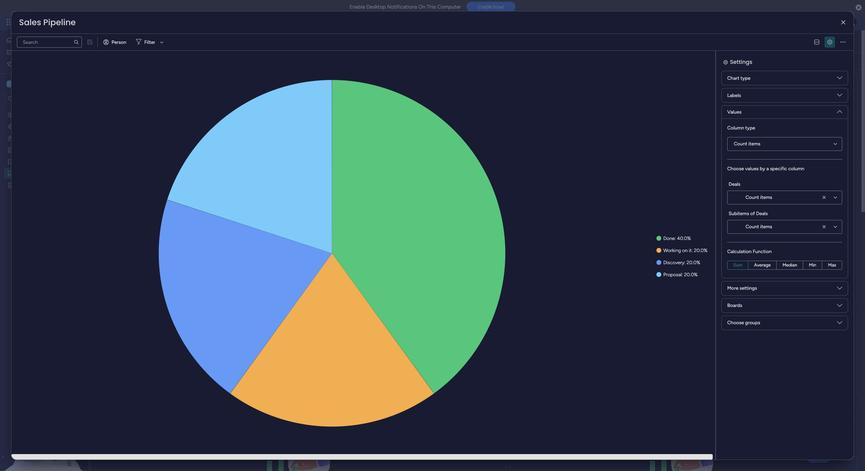 Task type: vqa. For each thing, say whether or not it's contained in the screenshot.
View
no



Task type: describe. For each thing, give the bounding box(es) containing it.
max
[[829, 263, 837, 268]]

it
[[689, 248, 692, 254]]

column
[[728, 125, 745, 131]]

on
[[419, 4, 426, 10]]

1 $0 from the left
[[462, 103, 492, 133]]

chart type
[[728, 75, 751, 81]]

sales
[[56, 18, 70, 26]]

median
[[783, 263, 798, 268]]

public board image
[[7, 182, 14, 188]]

workspace image
[[7, 80, 13, 88]]

filter dashboard by text search field inside sales dashboard banner
[[206, 55, 271, 66]]

my
[[15, 49, 22, 55]]

dapulse close image
[[856, 4, 862, 11]]

lottie animation element
[[0, 402, 88, 471]]

working
[[664, 248, 681, 254]]

lottie animation image
[[0, 402, 88, 471]]

dapulse x slim image
[[842, 20, 846, 25]]

enable now!
[[478, 4, 505, 10]]

c button
[[5, 78, 69, 90]]

2 $0 from the left
[[717, 103, 748, 133]]

20.0% for proposal : 20.0%
[[685, 272, 698, 278]]

share
[[822, 38, 834, 44]]

average for average
[[755, 263, 771, 268]]

1 vertical spatial deals
[[729, 181, 741, 187]]

sales dashboard banner
[[92, 30, 862, 69]]

now!
[[494, 4, 505, 10]]

dapulse dropdown down arrow image for choose groups
[[838, 320, 843, 328]]

sales for done
[[19, 17, 41, 28]]

sales for $192,000
[[104, 34, 133, 49]]

dapulse dropdown down arrow image for chart type
[[838, 75, 843, 83]]

dapulse dropdown down arrow image for labels
[[838, 93, 843, 100]]

won
[[418, 78, 432, 86]]

calculation
[[728, 249, 752, 255]]

christina overa image
[[846, 17, 857, 28]]

column
[[789, 166, 805, 172]]

0 horizontal spatial of
[[410, 78, 416, 86]]

count for column
[[734, 141, 748, 147]]

count items inside deals group
[[746, 195, 773, 200]]

enable for enable desktop notifications on this computer
[[350, 4, 365, 10]]

desktop
[[367, 4, 386, 10]]

0 vertical spatial 20.0%
[[695, 248, 708, 254]]

specific
[[771, 166, 788, 172]]

subitems of deals heading
[[729, 210, 768, 217]]

filter button
[[133, 37, 166, 48]]

column type
[[728, 125, 756, 131]]

discovery : 20.0%
[[664, 260, 701, 266]]

by
[[760, 166, 766, 172]]

chart
[[728, 75, 740, 81]]

dapulse dropdown down arrow image for boards
[[838, 303, 843, 311]]

$192,000
[[168, 103, 275, 133]]

settings
[[740, 285, 758, 291]]

done : 40.0%
[[664, 236, 691, 242]]

values
[[728, 109, 742, 115]]

type for column type
[[746, 125, 756, 131]]

choose groups
[[728, 320, 761, 326]]

subitems of deals
[[729, 211, 768, 217]]

dapulse dropdown down arrow image for values
[[838, 106, 843, 114]]

0 vertical spatial deals
[[433, 78, 451, 86]]

arrow down image
[[158, 38, 166, 46]]

choose values by a specific column
[[728, 166, 805, 172]]

items for type
[[749, 141, 761, 147]]

more dots image
[[845, 173, 849, 178]]

crm
[[71, 18, 83, 26]]

computer
[[438, 4, 461, 10]]

40.0%
[[678, 236, 691, 242]]

calculation function
[[728, 249, 772, 255]]

subitems
[[729, 211, 750, 217]]

count inside deals group
[[746, 195, 760, 200]]

choose for choose values by a specific column
[[728, 166, 745, 172]]

help button
[[807, 452, 831, 463]]

items for of
[[761, 224, 773, 230]]

work
[[23, 49, 34, 55]]

boards
[[728, 303, 743, 309]]

function
[[753, 249, 772, 255]]



Task type: locate. For each thing, give the bounding box(es) containing it.
settings
[[731, 58, 753, 66]]

value
[[390, 78, 408, 86]]

more
[[728, 285, 739, 291]]

deals group
[[728, 181, 843, 205]]

: down the discovery : 20.0%
[[682, 272, 683, 278]]

2 dapulse dropdown down arrow image from the top
[[838, 286, 843, 293]]

1 horizontal spatial $0
[[717, 103, 748, 133]]

home
[[16, 37, 29, 43]]

labels
[[728, 92, 742, 98]]

1 horizontal spatial enable
[[478, 4, 492, 10]]

items
[[749, 141, 761, 147], [761, 195, 773, 200], [761, 224, 773, 230]]

count items for of
[[746, 224, 773, 230]]

type right chart
[[741, 75, 751, 81]]

c
[[8, 81, 12, 87]]

items inside subitems of deals group
[[761, 224, 773, 230]]

list box
[[0, 107, 88, 284]]

0 horizontal spatial deals
[[433, 78, 451, 86]]

1 vertical spatial dapulse dropdown down arrow image
[[838, 286, 843, 293]]

0 horizontal spatial average
[[362, 78, 389, 86]]

dashboard
[[136, 34, 196, 49]]

mass email tracking image
[[6, 60, 13, 67]]

average for average value of won deals
[[362, 78, 389, 86]]

0 vertical spatial type
[[741, 75, 751, 81]]

1 vertical spatial 20.0%
[[687, 260, 701, 266]]

v2 settings line image
[[828, 40, 833, 45]]

of
[[410, 78, 416, 86], [751, 211, 755, 217]]

dapulse dropdown down arrow image
[[838, 93, 843, 100], [838, 286, 843, 293]]

a
[[767, 166, 769, 172]]

enable desktop notifications on this computer
[[350, 4, 461, 10]]

None search field
[[17, 37, 82, 48]]

:
[[675, 236, 676, 242], [692, 248, 693, 254], [685, 260, 686, 266], [682, 272, 683, 278]]

sales
[[19, 17, 41, 28], [104, 34, 133, 49]]

enable now! button
[[467, 2, 516, 12]]

0 horizontal spatial sales
[[19, 17, 41, 28]]

option
[[0, 108, 88, 110]]

min
[[810, 263, 817, 268]]

share button
[[809, 36, 837, 47]]

count items
[[734, 141, 761, 147], [746, 195, 773, 200], [746, 224, 773, 230]]

0 vertical spatial items
[[749, 141, 761, 147]]

0 vertical spatial sales
[[19, 17, 41, 28]]

items down "column type"
[[749, 141, 761, 147]]

20.0% for discovery : 20.0%
[[687, 260, 701, 266]]

20.0% right it
[[695, 248, 708, 254]]

1 vertical spatial count
[[746, 195, 760, 200]]

0 horizontal spatial enable
[[350, 4, 365, 10]]

pipeline
[[43, 17, 76, 28]]

v2 split view image
[[815, 40, 820, 45]]

deals right subitems
[[757, 211, 768, 217]]

notifications
[[387, 4, 417, 10]]

more settings
[[728, 285, 758, 291]]

average
[[362, 78, 389, 86], [755, 263, 771, 268]]

choose for choose groups
[[728, 320, 745, 326]]

public dashboard image
[[7, 170, 14, 177]]

2 horizontal spatial deals
[[757, 211, 768, 217]]

1 horizontal spatial filter dashboard by text search field
[[206, 55, 271, 66]]

of right subitems
[[751, 211, 755, 217]]

sales up home at top
[[19, 17, 41, 28]]

0 horizontal spatial $0
[[462, 103, 492, 133]]

Filter dashboard by text search field
[[17, 37, 82, 48], [206, 55, 271, 66]]

2 vertical spatial deals
[[757, 211, 768, 217]]

choose left groups
[[728, 320, 745, 326]]

0 vertical spatial dapulse dropdown down arrow image
[[838, 93, 843, 100]]

sales left filter popup button
[[104, 34, 133, 49]]

sales pipeline
[[19, 17, 76, 28]]

on
[[683, 248, 688, 254]]

count down "column type"
[[734, 141, 748, 147]]

working on it : 20.0%
[[664, 248, 708, 254]]

20.0%
[[695, 248, 708, 254], [687, 260, 701, 266], [685, 272, 698, 278]]

count items inside subitems of deals group
[[746, 224, 773, 230]]

1 vertical spatial filter dashboard by text search field
[[206, 55, 271, 66]]

deals up subitems
[[729, 181, 741, 187]]

person
[[112, 39, 126, 45]]

count items for type
[[734, 141, 761, 147]]

1 vertical spatial choose
[[728, 320, 745, 326]]

: down the on
[[685, 260, 686, 266]]

0 vertical spatial count
[[734, 141, 748, 147]]

deals inside heading
[[757, 211, 768, 217]]

1 dapulse dropdown down arrow image from the top
[[838, 75, 843, 83]]

this
[[427, 4, 436, 10]]

2 vertical spatial items
[[761, 224, 773, 230]]

0 vertical spatial filter dashboard by text search field
[[17, 37, 82, 48]]

enable inside button
[[478, 4, 492, 10]]

count items down 'subitems of deals' heading
[[746, 224, 773, 230]]

average value of won deals
[[362, 78, 451, 86]]

dapulse dropdown down arrow image for more settings
[[838, 286, 843, 293]]

count inside subitems of deals group
[[746, 224, 760, 230]]

average left value
[[362, 78, 389, 86]]

monday sales crm
[[31, 18, 83, 26]]

groups
[[746, 320, 761, 326]]

choose
[[728, 166, 745, 172], [728, 320, 745, 326]]

enable left the now!
[[478, 4, 492, 10]]

count
[[734, 141, 748, 147], [746, 195, 760, 200], [746, 224, 760, 230]]

type
[[741, 75, 751, 81], [746, 125, 756, 131]]

1 horizontal spatial of
[[751, 211, 755, 217]]

Sales Pipeline field
[[17, 17, 78, 28]]

deals
[[433, 78, 451, 86], [729, 181, 741, 187], [757, 211, 768, 217]]

0 horizontal spatial filter dashboard by text search field
[[17, 37, 82, 48]]

20.0% down it
[[687, 260, 701, 266]]

dapulse dropdown down arrow image
[[838, 75, 843, 83], [838, 106, 843, 114], [838, 303, 843, 311], [838, 320, 843, 328]]

deals right 'won'
[[433, 78, 451, 86]]

help
[[813, 454, 825, 461]]

monday
[[31, 18, 54, 26]]

more dots image
[[841, 40, 846, 45], [334, 79, 338, 84], [845, 79, 849, 84], [845, 314, 849, 320]]

enable for enable now!
[[478, 4, 492, 10]]

2 vertical spatial count
[[746, 224, 760, 230]]

proposal
[[664, 272, 682, 278]]

enable
[[350, 4, 365, 10], [478, 4, 492, 10]]

sales inside banner
[[104, 34, 133, 49]]

1 vertical spatial average
[[755, 263, 771, 268]]

4 dapulse dropdown down arrow image from the top
[[838, 320, 843, 328]]

items inside deals group
[[761, 195, 773, 200]]

person button
[[101, 37, 131, 48]]

Sales Dashboard field
[[102, 34, 198, 49]]

2 dapulse dropdown down arrow image from the top
[[838, 106, 843, 114]]

2 vertical spatial count items
[[746, 224, 773, 230]]

count for subitems
[[746, 224, 760, 230]]

type right column
[[746, 125, 756, 131]]

1 choose from the top
[[728, 166, 745, 172]]

: for done
[[675, 236, 676, 242]]

1 vertical spatial sales
[[104, 34, 133, 49]]

average down function
[[755, 263, 771, 268]]

2 vertical spatial 20.0%
[[685, 272, 698, 278]]

count up subitems of deals
[[746, 195, 760, 200]]

done
[[664, 236, 675, 242]]

1 horizontal spatial deals
[[729, 181, 741, 187]]

3 dapulse dropdown down arrow image from the top
[[838, 303, 843, 311]]

sales dashboard
[[104, 34, 196, 49]]

subitems of deals group
[[728, 210, 843, 234]]

20.0% down the discovery : 20.0%
[[685, 272, 698, 278]]

count down 'subitems of deals' heading
[[746, 224, 760, 230]]

0 vertical spatial of
[[410, 78, 416, 86]]

items down subitems of deals
[[761, 224, 773, 230]]

choose up deals heading
[[728, 166, 745, 172]]

proposal : 20.0%
[[664, 272, 698, 278]]

1 vertical spatial count items
[[746, 195, 773, 200]]

1 vertical spatial of
[[751, 211, 755, 217]]

of inside 'subitems of deals' heading
[[751, 211, 755, 217]]

enable left desktop
[[350, 4, 365, 10]]

home button
[[4, 35, 74, 46]]

my work
[[15, 49, 34, 55]]

items up subitems of deals
[[761, 195, 773, 200]]

type for chart type
[[741, 75, 751, 81]]

$0
[[462, 103, 492, 133], [717, 103, 748, 133]]

1 dapulse dropdown down arrow image from the top
[[838, 93, 843, 100]]

deals heading
[[729, 181, 741, 188]]

1 vertical spatial type
[[746, 125, 756, 131]]

count items up 'subitems of deals' heading
[[746, 195, 773, 200]]

0 vertical spatial choose
[[728, 166, 745, 172]]

filter
[[144, 39, 155, 45]]

my work button
[[4, 46, 74, 58]]

count items down "column type"
[[734, 141, 761, 147]]

sum
[[734, 263, 743, 268]]

: right the on
[[692, 248, 693, 254]]

2 choose from the top
[[728, 320, 745, 326]]

values
[[746, 166, 759, 172]]

0 vertical spatial count items
[[734, 141, 761, 147]]

: left the 40.0%
[[675, 236, 676, 242]]

search image
[[74, 39, 79, 45]]

0 vertical spatial average
[[362, 78, 389, 86]]

1 horizontal spatial sales
[[104, 34, 133, 49]]

: for proposal
[[682, 272, 683, 278]]

1 horizontal spatial average
[[755, 263, 771, 268]]

1 vertical spatial items
[[761, 195, 773, 200]]

select product image
[[6, 19, 13, 26]]

: for discovery
[[685, 260, 686, 266]]

discovery
[[664, 260, 685, 266]]

of left 'won'
[[410, 78, 416, 86]]



